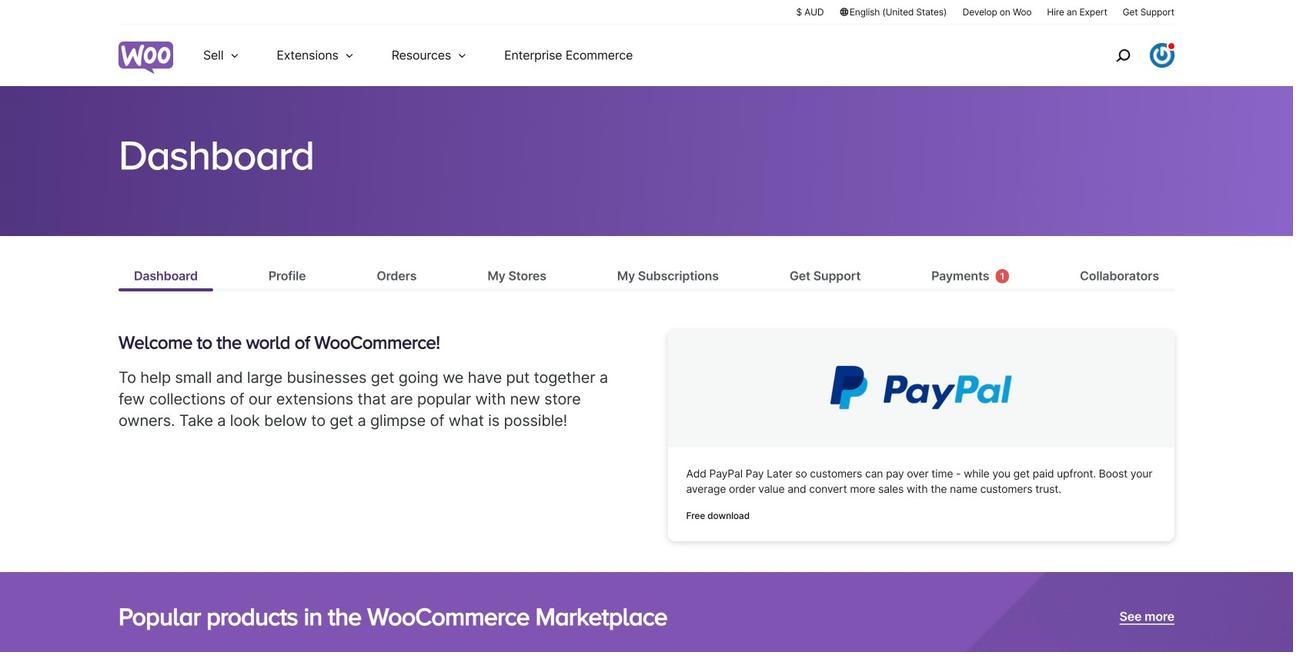 Task type: locate. For each thing, give the bounding box(es) containing it.
open account menu image
[[1150, 43, 1175, 68]]



Task type: describe. For each thing, give the bounding box(es) containing it.
service navigation menu element
[[1083, 30, 1175, 80]]

search image
[[1111, 43, 1135, 68]]



